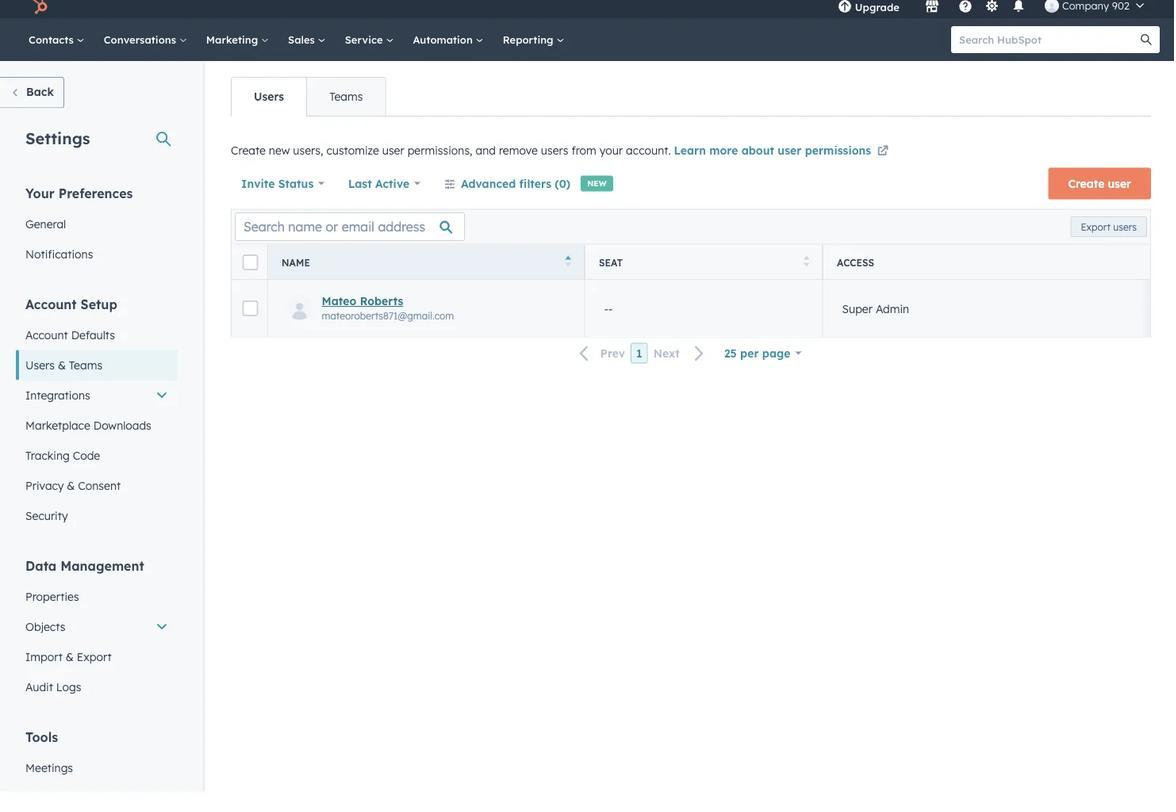 Task type: locate. For each thing, give the bounding box(es) containing it.
account setup element
[[16, 303, 178, 538]]

your
[[25, 192, 55, 208]]

permissions
[[805, 151, 871, 165]]

1 horizontal spatial export
[[1081, 228, 1111, 240]]

& inside data management element
[[66, 657, 74, 671]]

audit logs link
[[16, 679, 178, 710]]

notifications button
[[1005, 0, 1032, 25]]

your preferences element
[[16, 192, 178, 276]]

1 vertical spatial export
[[77, 657, 112, 671]]

preferences
[[58, 192, 133, 208]]

active
[[375, 184, 410, 198]]

-
[[604, 308, 608, 322], [608, 308, 613, 322]]

1 horizontal spatial teams
[[329, 97, 363, 111]]

0 horizontal spatial export
[[77, 657, 112, 671]]

notifications link
[[16, 246, 178, 276]]

users down create user button
[[1113, 228, 1137, 240]]

account for account setup
[[25, 303, 77, 319]]

users
[[541, 151, 568, 165], [1113, 228, 1137, 240]]

account up the users & teams
[[25, 335, 68, 349]]

account
[[25, 303, 77, 319], [25, 335, 68, 349]]

export down create user button
[[1081, 228, 1111, 240]]

& right privacy
[[67, 486, 75, 500]]

mateo roberts mateoroberts871@gmail.com
[[322, 301, 454, 328]]

1 vertical spatial users
[[1113, 228, 1137, 240]]

last active button
[[347, 175, 421, 207]]

1 horizontal spatial users
[[254, 97, 284, 111]]

teams inside "navigation"
[[329, 97, 363, 111]]

back
[[26, 92, 54, 106]]

users & teams link
[[16, 357, 178, 388]]

search button
[[1133, 33, 1160, 60]]

users inside button
[[1113, 228, 1137, 240]]

sales link
[[278, 25, 335, 68]]

marketplaces image
[[925, 7, 939, 21]]

2 horizontal spatial user
[[1108, 184, 1131, 198]]

0 vertical spatial users
[[254, 97, 284, 111]]

marketing link
[[197, 25, 278, 68]]

your preferences
[[25, 192, 133, 208]]

help button
[[952, 0, 979, 25]]

user right about
[[778, 151, 802, 165]]

& up integrations
[[58, 365, 66, 379]]

last active
[[348, 184, 410, 198]]

export users button
[[1070, 224, 1147, 244]]

create inside button
[[1068, 184, 1105, 198]]

users for users
[[254, 97, 284, 111]]

0 vertical spatial create
[[231, 151, 266, 165]]

consent
[[78, 486, 121, 500]]

1 horizontal spatial users
[[1113, 228, 1137, 240]]

company
[[1062, 6, 1109, 19]]

account up account defaults
[[25, 303, 77, 319]]

create user
[[1068, 184, 1131, 198]]

(0)
[[555, 184, 571, 198]]

company 902 button
[[1035, 0, 1153, 25]]

users up new
[[254, 97, 284, 111]]

users up integrations
[[25, 365, 55, 379]]

Search HubSpot search field
[[951, 33, 1146, 60]]

account defaults link
[[16, 327, 178, 357]]

1
[[636, 353, 642, 367]]

super admin
[[842, 308, 909, 322]]

1 account from the top
[[25, 303, 77, 319]]

users inside users link
[[254, 97, 284, 111]]

0 vertical spatial export
[[1081, 228, 1111, 240]]

upgrade image
[[838, 7, 852, 21]]

0 horizontal spatial teams
[[69, 365, 102, 379]]

create up export users
[[1068, 184, 1105, 198]]

2 vertical spatial &
[[66, 657, 74, 671]]

0 vertical spatial account
[[25, 303, 77, 319]]

tools
[[25, 737, 58, 752]]

roberts
[[360, 301, 403, 315]]

ascending sort. press to sort descending. element
[[565, 263, 571, 276]]

mateo roberts link
[[322, 301, 568, 315]]

hubspot link
[[19, 3, 59, 22]]

1 vertical spatial users
[[25, 365, 55, 379]]

export inside data management element
[[77, 657, 112, 671]]

--
[[604, 308, 613, 322]]

0 horizontal spatial create
[[231, 151, 266, 165]]

code
[[73, 456, 100, 470]]

& for export
[[66, 657, 74, 671]]

1 vertical spatial create
[[1068, 184, 1105, 198]]

conversations
[[104, 40, 179, 53]]

1 vertical spatial &
[[67, 486, 75, 500]]

contacts link
[[19, 25, 94, 68]]

0 vertical spatial &
[[58, 365, 66, 379]]

export inside button
[[1081, 228, 1111, 240]]

new
[[269, 151, 290, 165]]

last
[[348, 184, 372, 198]]

link opens in a new window image
[[877, 154, 888, 165]]

service link
[[335, 25, 403, 68]]

0 vertical spatial users
[[541, 151, 568, 165]]

mateo
[[322, 301, 356, 315]]

hubspot image
[[29, 3, 48, 22]]

import & export
[[25, 657, 112, 671]]

25 per page button
[[714, 345, 812, 376]]

1 horizontal spatial create
[[1068, 184, 1105, 198]]

create for create user
[[1068, 184, 1105, 198]]

0 horizontal spatial users
[[541, 151, 568, 165]]

1 vertical spatial account
[[25, 335, 68, 349]]

Search name or email address search field
[[235, 220, 465, 248]]

1 vertical spatial teams
[[69, 365, 102, 379]]

downloads
[[93, 426, 151, 439]]

objects button
[[16, 619, 178, 649]]

teams up customize
[[329, 97, 363, 111]]

0 vertical spatial teams
[[329, 97, 363, 111]]

navigation containing users
[[231, 84, 386, 124]]

1 horizontal spatial user
[[778, 151, 802, 165]]

export down objects button
[[77, 657, 112, 671]]

settings link
[[982, 4, 1002, 21]]

from
[[571, 151, 596, 165]]

new
[[587, 186, 607, 196]]

2 account from the top
[[25, 335, 68, 349]]

user inside button
[[1108, 184, 1131, 198]]

customize
[[326, 151, 379, 165]]

menu item
[[911, 0, 914, 25]]

1 - from the left
[[604, 308, 608, 322]]

user up active
[[382, 151, 404, 165]]

tracking code
[[25, 456, 100, 470]]

about
[[741, 151, 774, 165]]

meetings link
[[16, 760, 178, 791]]

menu containing company 902
[[826, 0, 1155, 25]]

navigation
[[231, 84, 386, 124]]

management
[[60, 565, 144, 581]]

teams inside "account setup" element
[[69, 365, 102, 379]]

teams down 'defaults'
[[69, 365, 102, 379]]

create left new
[[231, 151, 266, 165]]

audit
[[25, 687, 53, 701]]

menu
[[826, 0, 1155, 25]]

users inside users & teams link
[[25, 365, 55, 379]]

0 horizontal spatial users
[[25, 365, 55, 379]]

user up export users
[[1108, 184, 1131, 198]]

marketing
[[206, 40, 261, 53]]

users left from
[[541, 151, 568, 165]]

& right import at the left of the page
[[66, 657, 74, 671]]



Task type: vqa. For each thing, say whether or not it's contained in the screenshot.
the 25 per page
yes



Task type: describe. For each thing, give the bounding box(es) containing it.
automation
[[413, 40, 476, 53]]

teams link
[[306, 85, 385, 123]]

import & export link
[[16, 649, 178, 679]]

advanced filters (0)
[[461, 184, 571, 198]]

general
[[25, 224, 66, 238]]

objects
[[25, 627, 65, 641]]

conversations link
[[94, 25, 197, 68]]

permissions,
[[407, 151, 473, 165]]

& for consent
[[67, 486, 75, 500]]

25
[[724, 353, 737, 367]]

create new users, customize user permissions, and remove users from your account.
[[231, 151, 674, 165]]

tracking
[[25, 456, 70, 470]]

notifications image
[[1011, 7, 1026, 21]]

integrations
[[25, 395, 90, 409]]

users for users & teams
[[25, 365, 55, 379]]

service
[[345, 40, 386, 53]]

marketplace downloads
[[25, 426, 151, 439]]

status
[[278, 184, 314, 198]]

company 902
[[1062, 6, 1130, 19]]

press to sort. image
[[803, 263, 809, 274]]

marketplace
[[25, 426, 90, 439]]

prev
[[600, 354, 625, 367]]

automation link
[[403, 25, 493, 68]]

export users
[[1081, 228, 1137, 240]]

help image
[[958, 7, 973, 21]]

25 per page
[[724, 353, 791, 367]]

properties
[[25, 597, 79, 611]]

security
[[25, 516, 68, 530]]

remove
[[499, 151, 538, 165]]

902
[[1112, 6, 1130, 19]]

users,
[[293, 151, 323, 165]]

privacy
[[25, 486, 64, 500]]

settings image
[[985, 7, 999, 21]]

account for account defaults
[[25, 335, 68, 349]]

back link
[[0, 84, 64, 115]]

create for create new users, customize user permissions, and remove users from your account.
[[231, 151, 266, 165]]

settings
[[25, 135, 90, 155]]

users & teams
[[25, 365, 102, 379]]

sales
[[288, 40, 318, 53]]

account.
[[626, 151, 671, 165]]

contacts
[[29, 40, 77, 53]]

data
[[25, 565, 57, 581]]

admin
[[876, 308, 909, 322]]

reporting
[[503, 40, 556, 53]]

upgrade
[[855, 8, 900, 21]]

1 button
[[631, 350, 648, 371]]

& for teams
[[58, 365, 66, 379]]

link opens in a new window image
[[877, 150, 888, 169]]

your
[[600, 151, 623, 165]]

setup
[[81, 303, 117, 319]]

2 - from the left
[[608, 308, 613, 322]]

privacy & consent link
[[16, 478, 178, 508]]

marketplace downloads link
[[16, 418, 178, 448]]

0 horizontal spatial user
[[382, 151, 404, 165]]

more
[[709, 151, 738, 165]]

access
[[837, 263, 874, 275]]

next button
[[648, 350, 714, 371]]

press to sort. element
[[803, 263, 809, 276]]

tools element
[[16, 736, 178, 800]]

invite status button
[[240, 175, 325, 207]]

search image
[[1141, 41, 1152, 52]]

defaults
[[71, 335, 115, 349]]

meetings
[[25, 768, 73, 782]]

learn more about user permissions
[[674, 151, 875, 165]]

reporting link
[[493, 25, 574, 68]]

and
[[476, 151, 496, 165]]

account setup
[[25, 303, 117, 319]]

ascending sort. press to sort descending. image
[[565, 263, 571, 274]]

advanced
[[461, 184, 516, 198]]

seat
[[599, 263, 623, 275]]

create user button
[[1048, 175, 1151, 207]]

users link
[[232, 85, 306, 123]]

learn more about user permissions link
[[674, 150, 891, 169]]

marketplaces button
[[915, 0, 949, 25]]

per
[[740, 353, 759, 367]]

properties link
[[16, 589, 178, 619]]

mateo roberts image
[[1045, 6, 1059, 20]]

mateoroberts871@gmail.com
[[322, 317, 454, 328]]

audit logs
[[25, 687, 81, 701]]

page
[[762, 353, 791, 367]]

general link
[[16, 216, 178, 246]]

invite
[[241, 184, 275, 198]]

import
[[25, 657, 63, 671]]

account defaults
[[25, 335, 115, 349]]

learn
[[674, 151, 706, 165]]

data management element
[[16, 564, 178, 710]]

next
[[653, 354, 680, 367]]

pagination navigation
[[570, 350, 714, 371]]

logs
[[56, 687, 81, 701]]

advanced filters (0) button
[[434, 175, 581, 207]]

data management
[[25, 565, 144, 581]]



